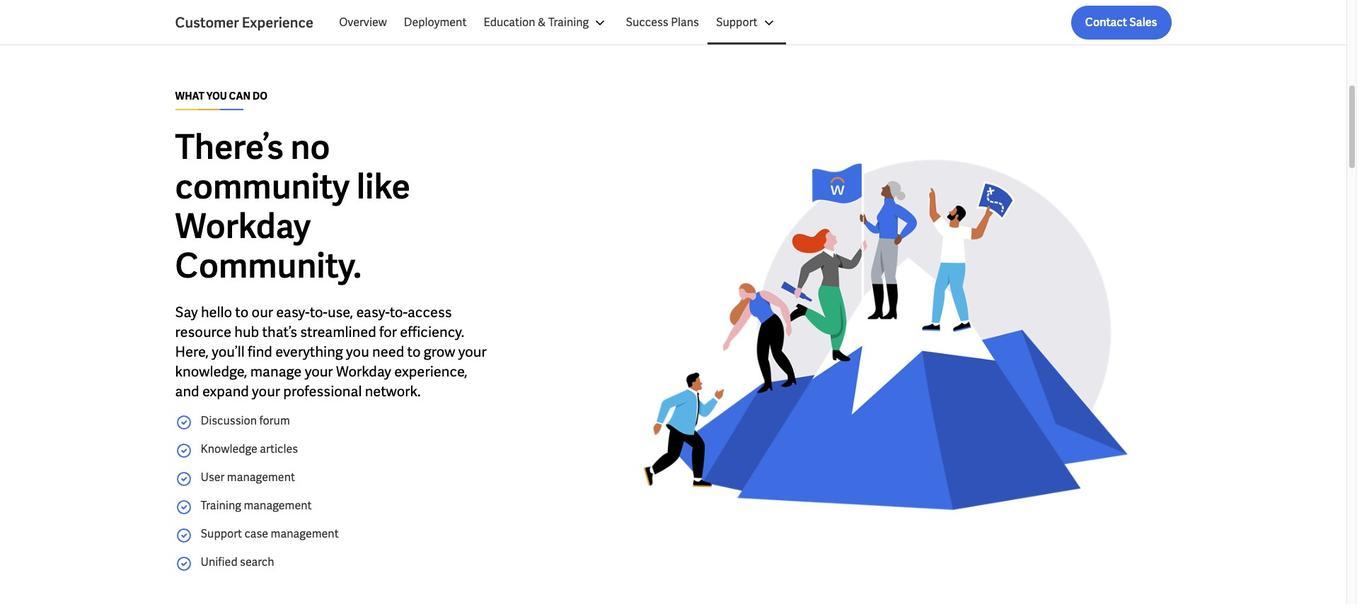 Task type: locate. For each thing, give the bounding box(es) containing it.
knowledge articles
[[201, 442, 298, 457]]

management up the 'training management' on the left bottom
[[227, 471, 295, 485]]

easy-
[[276, 304, 310, 322], [356, 304, 390, 322]]

overview link
[[331, 6, 395, 40]]

1 vertical spatial management
[[244, 499, 312, 514]]

1 vertical spatial support
[[201, 527, 242, 542]]

0 horizontal spatial your
[[252, 383, 280, 401]]

your up professional
[[305, 363, 333, 381]]

education & training button
[[475, 6, 617, 40]]

search
[[240, 555, 274, 570]]

support for support case management
[[201, 527, 242, 542]]

1 vertical spatial workday
[[336, 363, 391, 381]]

training down user
[[201, 499, 241, 514]]

list
[[331, 6, 1171, 40]]

contact
[[1085, 15, 1127, 30]]

there's
[[175, 125, 284, 169]]

to- up for
[[390, 304, 408, 322]]

to- up streamlined
[[310, 304, 328, 322]]

like
[[356, 165, 410, 209]]

management up support case management
[[244, 499, 312, 514]]

support up the unified
[[201, 527, 242, 542]]

workday inside say hello to our easy-to-use, easy-to-access resource hub that's streamlined for efficiency. here, you'll find everything you need to grow your knowledge, manage your workday experience, and expand your professional network.
[[336, 363, 391, 381]]

support button
[[708, 6, 786, 40]]

management right case
[[271, 527, 339, 542]]

unified search
[[201, 555, 274, 570]]

0 horizontal spatial support
[[201, 527, 242, 542]]

case
[[244, 527, 268, 542]]

your down manage
[[252, 383, 280, 401]]

to
[[235, 304, 249, 322], [407, 343, 421, 362]]

deployment
[[404, 15, 467, 30]]

0 horizontal spatial to-
[[310, 304, 328, 322]]

deployment link
[[395, 6, 475, 40]]

training inside education & training 'dropdown button'
[[548, 15, 589, 30]]

1 horizontal spatial workday
[[336, 363, 391, 381]]

1 vertical spatial training
[[201, 499, 241, 514]]

menu
[[331, 6, 786, 40]]

0 vertical spatial to
[[235, 304, 249, 322]]

0 vertical spatial management
[[227, 471, 295, 485]]

to-
[[310, 304, 328, 322], [390, 304, 408, 322]]

your right the grow
[[458, 343, 487, 362]]

here,
[[175, 343, 209, 362]]

1 vertical spatial to
[[407, 343, 421, 362]]

support right plans
[[716, 15, 757, 30]]

you
[[346, 343, 369, 362]]

what you can do
[[175, 90, 267, 103]]

1 horizontal spatial easy-
[[356, 304, 390, 322]]

easy- up that's at the left bottom of page
[[276, 304, 310, 322]]

training right &
[[548, 15, 589, 30]]

user management
[[201, 471, 295, 485]]

1 horizontal spatial to
[[407, 343, 421, 362]]

2 to- from the left
[[390, 304, 408, 322]]

knowledge
[[201, 442, 257, 457]]

0 vertical spatial training
[[548, 15, 589, 30]]

education & training
[[484, 15, 589, 30]]

1 horizontal spatial to-
[[390, 304, 408, 322]]

&
[[538, 15, 546, 30]]

1 horizontal spatial training
[[548, 15, 589, 30]]

support for support
[[716, 15, 757, 30]]

0 horizontal spatial workday
[[175, 204, 311, 248]]

use,
[[328, 304, 353, 322]]

2 horizontal spatial your
[[458, 343, 487, 362]]

0 horizontal spatial easy-
[[276, 304, 310, 322]]

2 vertical spatial your
[[252, 383, 280, 401]]

0 vertical spatial support
[[716, 15, 757, 30]]

management
[[227, 471, 295, 485], [244, 499, 312, 514], [271, 527, 339, 542]]

1 horizontal spatial support
[[716, 15, 757, 30]]

training
[[548, 15, 589, 30], [201, 499, 241, 514]]

overview
[[339, 15, 387, 30]]

support
[[716, 15, 757, 30], [201, 527, 242, 542]]

to up hub
[[235, 304, 249, 322]]

community.
[[175, 244, 362, 288]]

support inside support popup button
[[716, 15, 757, 30]]

0 vertical spatial workday
[[175, 204, 311, 248]]

and
[[175, 383, 199, 401]]

manage
[[250, 363, 302, 381]]

discussion
[[201, 414, 257, 429]]

1 vertical spatial your
[[305, 363, 333, 381]]

experience
[[242, 13, 314, 32]]

0 vertical spatial your
[[458, 343, 487, 362]]

grow
[[424, 343, 455, 362]]

easy- up for
[[356, 304, 390, 322]]

2 easy- from the left
[[356, 304, 390, 322]]

support case management
[[201, 527, 339, 542]]

workday
[[175, 204, 311, 248], [336, 363, 391, 381]]

your
[[458, 343, 487, 362], [305, 363, 333, 381], [252, 383, 280, 401]]

1 to- from the left
[[310, 304, 328, 322]]

say
[[175, 304, 198, 322]]

to left the grow
[[407, 343, 421, 362]]



Task type: describe. For each thing, give the bounding box(es) containing it.
management for user management
[[227, 471, 295, 485]]

sales
[[1129, 15, 1157, 30]]

hub
[[234, 323, 259, 342]]

there's no community like workday community.
[[175, 125, 410, 288]]

management for training management
[[244, 499, 312, 514]]

0 horizontal spatial training
[[201, 499, 241, 514]]

hello
[[201, 304, 232, 322]]

customer experience
[[175, 13, 314, 32]]

can
[[229, 90, 251, 103]]

forum
[[259, 414, 290, 429]]

for
[[379, 323, 397, 342]]

do
[[253, 90, 267, 103]]

'' image
[[600, 145, 1171, 526]]

knowledge,
[[175, 363, 247, 381]]

you
[[206, 90, 227, 103]]

need
[[372, 343, 404, 362]]

community
[[175, 165, 350, 209]]

expand
[[202, 383, 249, 401]]

network.
[[365, 383, 421, 401]]

education
[[484, 15, 535, 30]]

efficiency.
[[400, 323, 464, 342]]

0 horizontal spatial to
[[235, 304, 249, 322]]

plans
[[671, 15, 699, 30]]

articles
[[260, 442, 298, 457]]

training management
[[201, 499, 312, 514]]

menu containing overview
[[331, 6, 786, 40]]

customer
[[175, 13, 239, 32]]

customer experience link
[[175, 13, 331, 33]]

no
[[290, 125, 330, 169]]

workday inside there's no community like workday community.
[[175, 204, 311, 248]]

professional
[[283, 383, 362, 401]]

you'll
[[212, 343, 245, 362]]

our
[[252, 304, 273, 322]]

unified
[[201, 555, 237, 570]]

say hello to our easy-to-use, easy-to-access resource hub that's streamlined for efficiency. here, you'll find everything you need to grow your knowledge, manage your workday experience, and expand your professional network.
[[175, 304, 487, 401]]

1 easy- from the left
[[276, 304, 310, 322]]

1 horizontal spatial your
[[305, 363, 333, 381]]

discussion forum
[[201, 414, 290, 429]]

find
[[248, 343, 272, 362]]

contact sales link
[[1071, 6, 1171, 40]]

experience,
[[394, 363, 468, 381]]

what
[[175, 90, 204, 103]]

contact sales
[[1085, 15, 1157, 30]]

everything
[[275, 343, 343, 362]]

that's
[[262, 323, 297, 342]]

access
[[408, 304, 452, 322]]

success plans
[[626, 15, 699, 30]]

2 vertical spatial management
[[271, 527, 339, 542]]

streamlined
[[300, 323, 376, 342]]

success
[[626, 15, 668, 30]]

success plans link
[[617, 6, 708, 40]]

list containing overview
[[331, 6, 1171, 40]]

user
[[201, 471, 225, 485]]

resource
[[175, 323, 231, 342]]



Task type: vqa. For each thing, say whether or not it's contained in the screenshot.
regulations
no



